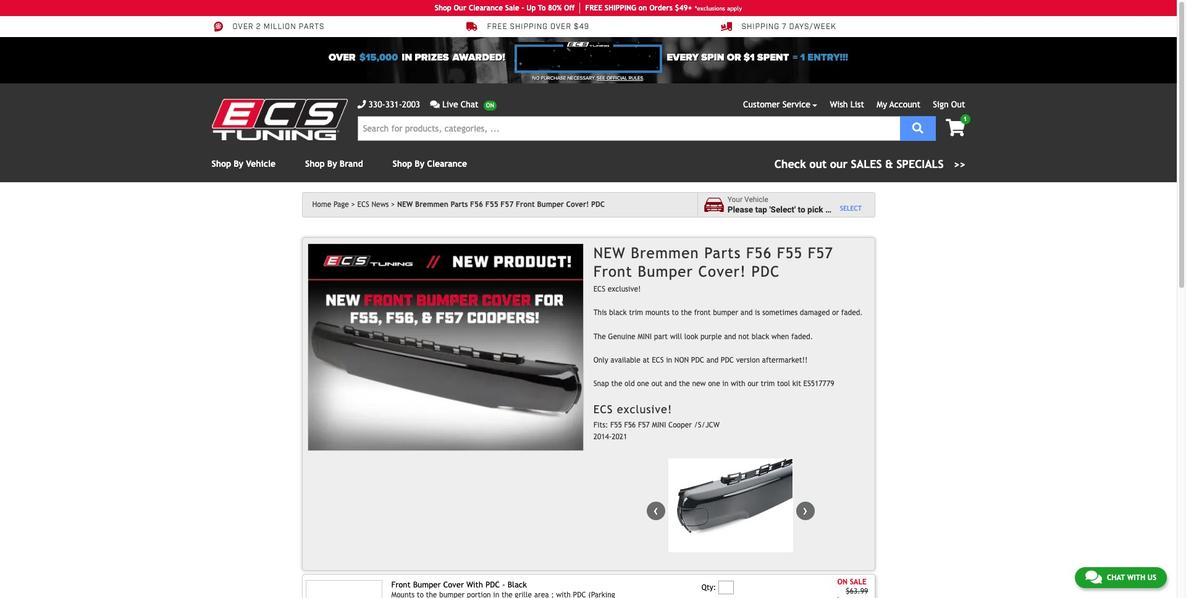 Task type: describe. For each thing, give the bounding box(es) containing it.
bremmen for new bremmen parts f56 f55 f57 front bumper cover! pdc
[[631, 244, 700, 261]]

sign out
[[934, 100, 966, 109]]

cover! for new bremmen parts f56 f55 f57  front bumper cover! pdc
[[567, 200, 589, 209]]

live chat
[[443, 100, 479, 109]]

to
[[538, 4, 546, 12]]

us
[[1148, 574, 1157, 582]]

and left is
[[741, 309, 753, 317]]

service
[[783, 100, 811, 109]]

non
[[675, 356, 689, 365]]

sign out link
[[934, 100, 966, 109]]

sales & specials
[[852, 158, 944, 171]]

and left not
[[725, 332, 737, 341]]

see official rules link
[[597, 75, 644, 82]]

search image
[[913, 122, 924, 133]]

f57 for ecs exclusive! fits: f55 f56 f57 mini cooper /s/jcw 2014-2021
[[639, 421, 650, 430]]

by for clearance
[[415, 159, 425, 169]]

wish list link
[[831, 100, 865, 109]]

live chat link
[[430, 98, 497, 111]]

0 horizontal spatial -
[[503, 581, 506, 590]]

0 vertical spatial or
[[727, 51, 742, 64]]

shop our clearance sale - up to 80% off link
[[435, 2, 581, 14]]

bremmen for new bremmen parts f56 f55 f57  front bumper cover! pdc
[[415, 200, 449, 209]]

select
[[841, 204, 862, 212]]

shipping 7 days/week
[[742, 22, 837, 32]]

million
[[264, 22, 297, 32]]

bumper for new bremmen parts f56 f55 f57 front bumper cover! pdc
[[638, 263, 694, 280]]

out
[[952, 100, 966, 109]]

1 vertical spatial in
[[667, 356, 673, 365]]

f55 for new bremmen parts f56 f55 f57  front bumper cover! pdc
[[486, 200, 499, 209]]

330-331-2003 link
[[358, 98, 421, 111]]

necessary.
[[568, 75, 596, 81]]

aftermarket!!
[[763, 356, 808, 365]]

1 vertical spatial black
[[752, 332, 770, 341]]

1 horizontal spatial trim
[[761, 380, 775, 388]]

2021
[[612, 433, 628, 442]]

is
[[755, 309, 761, 317]]

new
[[693, 380, 706, 388]]

$49+
[[675, 4, 693, 12]]

and up snap the old one out and the new one in with our trim tool kit  es517779
[[707, 356, 719, 365]]

*exclusions
[[695, 5, 726, 11]]

330-
[[369, 100, 386, 109]]

ecs for ecs exclusive!
[[594, 285, 606, 294]]

tap
[[756, 204, 768, 214]]

your vehicle please tap 'select' to pick a vehicle
[[728, 195, 859, 214]]

1 vertical spatial 1
[[964, 116, 968, 122]]

1 vertical spatial faded.
[[792, 332, 814, 341]]

my
[[877, 100, 888, 109]]

the left new
[[679, 380, 690, 388]]

pick
[[808, 204, 824, 214]]

free shipping over $49 link
[[466, 21, 590, 32]]

the left old
[[612, 380, 623, 388]]

at
[[643, 356, 650, 365]]

over 2 million parts link
[[212, 21, 325, 32]]

kit
[[793, 380, 802, 388]]

and right out
[[665, 380, 677, 388]]

0 vertical spatial faded.
[[842, 309, 864, 317]]

off
[[564, 4, 575, 12]]

this black trim mounts to the front bumper and is sometimes damaged or faded.
[[594, 309, 864, 317]]

shipping 7 days/week link
[[721, 21, 837, 32]]

black
[[508, 581, 527, 590]]

the left front
[[681, 309, 692, 317]]

shop for shop by vehicle
[[212, 159, 231, 169]]

ecs for ecs news
[[358, 200, 370, 209]]

front for new bremmen parts f56 f55 f57  front bumper cover! pdc
[[516, 200, 535, 209]]

purple
[[701, 332, 722, 341]]

my account
[[877, 100, 921, 109]]

shop by vehicle
[[212, 159, 276, 169]]

2 vertical spatial bumper
[[413, 581, 441, 590]]

the
[[594, 332, 606, 341]]

over for over $15,000 in prizes
[[329, 51, 356, 64]]

1 vertical spatial or
[[833, 309, 840, 317]]

f55 inside ecs exclusive! fits: f55 f56 f57 mini cooper /s/jcw 2014-2021
[[611, 421, 622, 430]]

=
[[793, 51, 798, 64]]

cover! for new bremmen parts f56 f55 f57 front bumper cover! pdc
[[699, 263, 747, 280]]

ecs right "at"
[[652, 356, 664, 365]]

f57 for new bremmen parts f56 f55 f57 front bumper cover! pdc
[[808, 244, 834, 261]]

account
[[890, 100, 921, 109]]

$15,000
[[360, 51, 398, 64]]

entry!!!
[[808, 51, 849, 64]]

0 vertical spatial 1
[[801, 51, 806, 64]]

by for vehicle
[[234, 159, 244, 169]]

es517779
[[804, 380, 835, 388]]

rules
[[629, 75, 644, 81]]

chat inside "link"
[[1108, 574, 1126, 582]]

sale
[[850, 578, 867, 587]]

‹ link
[[647, 502, 666, 521]]

› link
[[797, 502, 815, 521]]

free ship ping on orders $49+ *exclusions apply
[[586, 4, 743, 12]]

exclusive! for ecs exclusive! fits: f55 f56 f57 mini cooper /s/jcw 2014-2021
[[617, 403, 673, 416]]

every spin or $1 spent = 1 entry!!!
[[667, 51, 849, 64]]

2
[[256, 22, 261, 32]]

1 one from the left
[[638, 380, 650, 388]]

days/week
[[790, 22, 837, 32]]

damaged
[[800, 309, 830, 317]]

sale
[[506, 4, 520, 12]]

2014-
[[594, 433, 612, 442]]

our
[[454, 4, 467, 12]]

comments image for live
[[430, 100, 440, 109]]

'select'
[[770, 204, 796, 214]]

to inside your vehicle please tap 'select' to pick a vehicle
[[798, 204, 806, 214]]

clearance for by
[[427, 159, 467, 169]]

customer service button
[[744, 98, 818, 111]]

customer
[[744, 100, 780, 109]]

new bremmen parts f56 f55 f57  front bumper cover! pdc
[[398, 200, 605, 209]]

shop by brand link
[[305, 159, 363, 169]]

up
[[527, 4, 536, 12]]

not
[[739, 332, 750, 341]]

cover
[[444, 581, 464, 590]]

purchase
[[541, 75, 567, 81]]

$49
[[574, 22, 590, 32]]

parts for new bremmen parts f56 f55 f57 front bumper cover! pdc
[[705, 244, 742, 261]]

sales
[[852, 158, 883, 171]]

*exclusions apply link
[[695, 3, 743, 13]]

shop by brand
[[305, 159, 363, 169]]

chat with us link
[[1076, 568, 1168, 589]]

f56 for new bremmen parts f56 f55 f57 front bumper cover! pdc
[[747, 244, 772, 261]]

0 vertical spatial mini
[[638, 332, 652, 341]]

exclusive! for ecs exclusive!
[[608, 285, 641, 294]]

bumper for new bremmen parts f56 f55 f57  front bumper cover! pdc
[[537, 200, 564, 209]]

snap
[[594, 380, 610, 388]]

every
[[667, 51, 699, 64]]

shop for shop by clearance
[[393, 159, 412, 169]]

with inside chat with us "link"
[[1128, 574, 1146, 582]]

your
[[728, 195, 743, 204]]



Task type: vqa. For each thing, say whether or not it's contained in the screenshot.
Bumper associated with NEW Bremmen Parts F56 F55 F57 Front Bumper Cover! PDC
yes



Task type: locate. For each thing, give the bounding box(es) containing it.
wish
[[831, 100, 849, 109]]

this
[[594, 309, 607, 317]]

0 vertical spatial comments image
[[430, 100, 440, 109]]

1 horizontal spatial over
[[329, 51, 356, 64]]

None text field
[[719, 581, 734, 595]]

over left 2
[[233, 22, 254, 32]]

pdc inside new bremmen parts f56 f55 f57 front bumper cover! pdc
[[752, 263, 780, 280]]

ping
[[620, 4, 637, 12]]

out
[[652, 380, 663, 388]]

apply
[[728, 5, 743, 11]]

black right not
[[752, 332, 770, 341]]

our
[[748, 380, 759, 388]]

f57 inside ecs exclusive! fits: f55 f56 f57 mini cooper /s/jcw 2014-2021
[[639, 421, 650, 430]]

bremmen
[[415, 200, 449, 209], [631, 244, 700, 261]]

parts down shop by clearance
[[451, 200, 468, 209]]

faded. right damaged
[[842, 309, 864, 317]]

vehicle up tap
[[745, 195, 769, 204]]

black right "this"
[[610, 309, 627, 317]]

trim
[[629, 309, 644, 317], [761, 380, 775, 388]]

mounts
[[646, 309, 670, 317]]

chat with us
[[1108, 574, 1157, 582]]

1 vertical spatial mini
[[653, 421, 667, 430]]

chat left us
[[1108, 574, 1126, 582]]

0 horizontal spatial f57
[[501, 200, 514, 209]]

1 horizontal spatial comments image
[[1086, 570, 1103, 585]]

1 horizontal spatial to
[[798, 204, 806, 214]]

spin
[[702, 51, 725, 64]]

comments image
[[430, 100, 440, 109], [1086, 570, 1103, 585]]

over for over 2 million parts
[[233, 22, 254, 32]]

2 horizontal spatial by
[[415, 159, 425, 169]]

0 vertical spatial bremmen
[[415, 200, 449, 209]]

spent
[[758, 51, 790, 64]]

1 vertical spatial -
[[503, 581, 506, 590]]

vehicle inside your vehicle please tap 'select' to pick a vehicle
[[745, 195, 769, 204]]

1 horizontal spatial front
[[516, 200, 535, 209]]

1
[[801, 51, 806, 64], [964, 116, 968, 122]]

wish list
[[831, 100, 865, 109]]

f56 for new bremmen parts f56 f55 f57  front bumper cover! pdc
[[470, 200, 483, 209]]

only
[[594, 356, 609, 365]]

exclusive!
[[608, 285, 641, 294], [617, 403, 673, 416]]

see
[[597, 75, 606, 81]]

1 vertical spatial comments image
[[1086, 570, 1103, 585]]

a
[[826, 204, 830, 214]]

1 vertical spatial f55
[[778, 244, 803, 261]]

shopping cart image
[[946, 119, 966, 137]]

only available at ecs in non pdc and pdc version aftermarket!!
[[594, 356, 808, 365]]

es#4698727 - 51117379434 - front bumper cover with pdc - black  - mounts to the bumper portion in the grille area ; with pdc (parking distance control). only at ecs!! - bremmen parts - mini image
[[306, 581, 382, 598]]

1 down out
[[964, 116, 968, 122]]

0 vertical spatial f55
[[486, 200, 499, 209]]

with left us
[[1128, 574, 1146, 582]]

331-
[[386, 100, 402, 109]]

2 horizontal spatial front
[[594, 263, 633, 280]]

phone image
[[358, 100, 366, 109]]

0 vertical spatial over
[[233, 22, 254, 32]]

2 one from the left
[[709, 380, 721, 388]]

parts
[[299, 22, 325, 32]]

mini
[[638, 332, 652, 341], [653, 421, 667, 430]]

f56 inside ecs exclusive! fits: f55 f56 f57 mini cooper /s/jcw 2014-2021
[[625, 421, 636, 430]]

1 horizontal spatial f57
[[639, 421, 650, 430]]

new bremmen parts f56 f55 f57 front bumper cover! pdc
[[594, 244, 834, 280]]

the genuine mini part will look purple and not black when faded.
[[594, 332, 814, 341]]

1 horizontal spatial 1
[[964, 116, 968, 122]]

- left up
[[522, 4, 525, 12]]

1 horizontal spatial one
[[709, 380, 721, 388]]

0 horizontal spatial parts
[[451, 200, 468, 209]]

0 vertical spatial f57
[[501, 200, 514, 209]]

list
[[851, 100, 865, 109]]

1 horizontal spatial or
[[833, 309, 840, 317]]

1 vertical spatial parts
[[705, 244, 742, 261]]

0 horizontal spatial to
[[672, 309, 679, 317]]

by down 2003
[[415, 159, 425, 169]]

0 vertical spatial -
[[522, 4, 525, 12]]

ecs tuning image
[[212, 99, 348, 140]]

Search text field
[[358, 116, 901, 141]]

0 horizontal spatial clearance
[[427, 159, 467, 169]]

clearance up the free
[[469, 4, 503, 12]]

2 horizontal spatial in
[[723, 380, 729, 388]]

trim right our
[[761, 380, 775, 388]]

0 vertical spatial black
[[610, 309, 627, 317]]

1 horizontal spatial vehicle
[[745, 195, 769, 204]]

0 horizontal spatial bremmen
[[415, 200, 449, 209]]

0 vertical spatial in
[[402, 51, 412, 64]]

0 vertical spatial vehicle
[[246, 159, 276, 169]]

ecs for ecs exclusive! fits: f55 f56 f57 mini cooper /s/jcw 2014-2021
[[594, 403, 614, 416]]

0 vertical spatial f56
[[470, 200, 483, 209]]

with
[[467, 581, 483, 590]]

0 horizontal spatial new
[[398, 200, 413, 209]]

sign
[[934, 100, 949, 109]]

clearance for our
[[469, 4, 503, 12]]

80%
[[548, 4, 562, 12]]

f55 for new bremmen parts f56 f55 f57 front bumper cover! pdc
[[778, 244, 803, 261]]

›
[[804, 502, 808, 519]]

1 vertical spatial vehicle
[[745, 195, 769, 204]]

new right news
[[398, 200, 413, 209]]

ecs tuning 'spin to win' contest logo image
[[515, 42, 662, 73]]

ecs up "this"
[[594, 285, 606, 294]]

2 horizontal spatial bumper
[[638, 263, 694, 280]]

on
[[838, 578, 848, 587]]

comments image left chat with us
[[1086, 570, 1103, 585]]

0 horizontal spatial faded.
[[792, 332, 814, 341]]

0 vertical spatial bumper
[[537, 200, 564, 209]]

chat
[[461, 100, 479, 109], [1108, 574, 1126, 582]]

new for new bremmen parts f56 f55 f57  front bumper cover! pdc
[[398, 200, 413, 209]]

free shipping over $49
[[487, 22, 590, 32]]

2 vertical spatial f55
[[611, 421, 622, 430]]

f57 inside new bremmen parts f56 f55 f57 front bumper cover! pdc
[[808, 244, 834, 261]]

1 horizontal spatial f55
[[611, 421, 622, 430]]

1 horizontal spatial cover!
[[699, 263, 747, 280]]

over 2 million parts
[[233, 22, 325, 32]]

1 vertical spatial cover!
[[699, 263, 747, 280]]

ecs news
[[358, 200, 389, 209]]

vehicle
[[833, 204, 859, 214]]

0 vertical spatial parts
[[451, 200, 468, 209]]

old
[[625, 380, 635, 388]]

to right mounts
[[672, 309, 679, 317]]

0 horizontal spatial f55
[[486, 200, 499, 209]]

2 by from the left
[[328, 159, 337, 169]]

select link
[[841, 204, 862, 213]]

f57
[[501, 200, 514, 209], [808, 244, 834, 261], [639, 421, 650, 430]]

f56 inside new bremmen parts f56 f55 f57 front bumper cover! pdc
[[747, 244, 772, 261]]

new inside new bremmen parts f56 f55 f57 front bumper cover! pdc
[[594, 244, 626, 261]]

prizes
[[415, 51, 449, 64]]

0 vertical spatial trim
[[629, 309, 644, 317]]

no
[[533, 75, 540, 81]]

mini left cooper
[[653, 421, 667, 430]]

by left the brand at top left
[[328, 159, 337, 169]]

by down ecs tuning image
[[234, 159, 244, 169]]

f57 for new bremmen parts f56 f55 f57  front bumper cover! pdc
[[501, 200, 514, 209]]

$63.99
[[847, 587, 869, 596]]

one right new
[[709, 380, 721, 388]]

cooper
[[669, 421, 692, 430]]

0 horizontal spatial by
[[234, 159, 244, 169]]

vehicle down ecs tuning image
[[246, 159, 276, 169]]

0 vertical spatial chat
[[461, 100, 479, 109]]

front
[[516, 200, 535, 209], [594, 263, 633, 280], [392, 581, 411, 590]]

in left 'prizes'
[[402, 51, 412, 64]]

2 vertical spatial f56
[[625, 421, 636, 430]]

f55
[[486, 200, 499, 209], [778, 244, 803, 261], [611, 421, 622, 430]]

0 horizontal spatial trim
[[629, 309, 644, 317]]

bremmen down shop by clearance link
[[415, 200, 449, 209]]

comments image left live
[[430, 100, 440, 109]]

in right new
[[723, 380, 729, 388]]

vehicle
[[246, 159, 276, 169], [745, 195, 769, 204]]

0 vertical spatial with
[[731, 380, 746, 388]]

trim left mounts
[[629, 309, 644, 317]]

available
[[611, 356, 641, 365]]

comments image inside chat with us "link"
[[1086, 570, 1103, 585]]

exclusive! inside ecs exclusive! fits: f55 f56 f57 mini cooper /s/jcw 2014-2021
[[617, 403, 673, 416]]

exclusive! down out
[[617, 403, 673, 416]]

clearance down live
[[427, 159, 467, 169]]

0 horizontal spatial 1
[[801, 51, 806, 64]]

1 vertical spatial exclusive!
[[617, 403, 673, 416]]

0 horizontal spatial one
[[638, 380, 650, 388]]

2 horizontal spatial f55
[[778, 244, 803, 261]]

parts for new bremmen parts f56 f55 f57  front bumper cover! pdc
[[451, 200, 468, 209]]

home
[[313, 200, 332, 209]]

genuine
[[609, 332, 636, 341]]

7
[[783, 22, 787, 32]]

0 horizontal spatial black
[[610, 309, 627, 317]]

in
[[402, 51, 412, 64], [667, 356, 673, 365], [723, 380, 729, 388]]

2 vertical spatial f57
[[639, 421, 650, 430]]

to
[[798, 204, 806, 214], [672, 309, 679, 317]]

chat right live
[[461, 100, 479, 109]]

will
[[671, 332, 683, 341]]

with
[[731, 380, 746, 388], [1128, 574, 1146, 582]]

2 vertical spatial in
[[723, 380, 729, 388]]

1 vertical spatial trim
[[761, 380, 775, 388]]

by
[[234, 159, 244, 169], [328, 159, 337, 169], [415, 159, 425, 169]]

1 horizontal spatial clearance
[[469, 4, 503, 12]]

2 vertical spatial front
[[392, 581, 411, 590]]

0 vertical spatial clearance
[[469, 4, 503, 12]]

sales & specials link
[[775, 156, 966, 172]]

front for new bremmen parts f56 f55 f57 front bumper cover! pdc
[[594, 263, 633, 280]]

shop for shop our clearance sale - up to 80% off
[[435, 4, 452, 12]]

parts down 'please'
[[705, 244, 742, 261]]

1 right the =
[[801, 51, 806, 64]]

f55 inside new bremmen parts f56 f55 f57 front bumper cover! pdc
[[778, 244, 803, 261]]

1 vertical spatial chat
[[1108, 574, 1126, 582]]

0 horizontal spatial bumper
[[413, 581, 441, 590]]

or left $1
[[727, 51, 742, 64]]

0 vertical spatial to
[[798, 204, 806, 214]]

with left our
[[731, 380, 746, 388]]

2 horizontal spatial f56
[[747, 244, 772, 261]]

one right old
[[638, 380, 650, 388]]

on sale $63.99
[[838, 578, 869, 596]]

parts inside new bremmen parts f56 f55 f57 front bumper cover! pdc
[[705, 244, 742, 261]]

1 horizontal spatial parts
[[705, 244, 742, 261]]

bumper inside new bremmen parts f56 f55 f57 front bumper cover! pdc
[[638, 263, 694, 280]]

faded. right when
[[792, 332, 814, 341]]

1 horizontal spatial faded.
[[842, 309, 864, 317]]

0 horizontal spatial with
[[731, 380, 746, 388]]

-
[[522, 4, 525, 12], [503, 581, 506, 590]]

0 vertical spatial front
[[516, 200, 535, 209]]

1 horizontal spatial black
[[752, 332, 770, 341]]

1 horizontal spatial in
[[667, 356, 673, 365]]

and
[[741, 309, 753, 317], [725, 332, 737, 341], [707, 356, 719, 365], [665, 380, 677, 388]]

1 vertical spatial with
[[1128, 574, 1146, 582]]

shipping
[[510, 22, 548, 32]]

exclusive! up genuine at the bottom right
[[608, 285, 641, 294]]

specials
[[897, 158, 944, 171]]

f56
[[470, 200, 483, 209], [747, 244, 772, 261], [625, 421, 636, 430]]

page
[[334, 200, 349, 209]]

cover! inside new bremmen parts f56 f55 f57 front bumper cover! pdc
[[699, 263, 747, 280]]

1 by from the left
[[234, 159, 244, 169]]

over left $15,000
[[329, 51, 356, 64]]

bremmen inside new bremmen parts f56 f55 f57 front bumper cover! pdc
[[631, 244, 700, 261]]

comments image inside live chat link
[[430, 100, 440, 109]]

1 vertical spatial clearance
[[427, 159, 467, 169]]

&
[[886, 158, 894, 171]]

1 vertical spatial bumper
[[638, 263, 694, 280]]

new for new bremmen parts f56 f55 f57 front bumper cover! pdc
[[594, 244, 626, 261]]

tool
[[778, 380, 791, 388]]

no purchase necessary. see official rules .
[[533, 75, 645, 81]]

1 vertical spatial f56
[[747, 244, 772, 261]]

0 vertical spatial exclusive!
[[608, 285, 641, 294]]

1 horizontal spatial -
[[522, 4, 525, 12]]

clearance
[[469, 4, 503, 12], [427, 159, 467, 169]]

in left the non
[[667, 356, 673, 365]]

comments image for chat
[[1086, 570, 1103, 585]]

1 vertical spatial to
[[672, 309, 679, 317]]

or
[[727, 51, 742, 64], [833, 309, 840, 317]]

mini left part
[[638, 332, 652, 341]]

ecs left news
[[358, 200, 370, 209]]

0 horizontal spatial cover!
[[567, 200, 589, 209]]

to left pick
[[798, 204, 806, 214]]

1 horizontal spatial with
[[1128, 574, 1146, 582]]

ecs up fits:
[[594, 403, 614, 416]]

shop our clearance sale - up to 80% off
[[435, 4, 575, 12]]

1 horizontal spatial f56
[[625, 421, 636, 430]]

ecs inside ecs exclusive! fits: f55 f56 f57 mini cooper /s/jcw 2014-2021
[[594, 403, 614, 416]]

new up "ecs exclusive!"
[[594, 244, 626, 261]]

- left black
[[503, 581, 506, 590]]

1 horizontal spatial by
[[328, 159, 337, 169]]

0 horizontal spatial front
[[392, 581, 411, 590]]

0 horizontal spatial f56
[[470, 200, 483, 209]]

shop for shop by brand
[[305, 159, 325, 169]]

free
[[487, 22, 508, 32]]

mini inside ecs exclusive! fits: f55 f56 f57 mini cooper /s/jcw 2014-2021
[[653, 421, 667, 430]]

0 horizontal spatial chat
[[461, 100, 479, 109]]

black
[[610, 309, 627, 317], [752, 332, 770, 341]]

look
[[685, 332, 699, 341]]

1 vertical spatial f57
[[808, 244, 834, 261]]

3 by from the left
[[415, 159, 425, 169]]

by for brand
[[328, 159, 337, 169]]

0 horizontal spatial comments image
[[430, 100, 440, 109]]

shipping
[[742, 22, 780, 32]]

0 horizontal spatial in
[[402, 51, 412, 64]]

bremmen up "ecs exclusive!"
[[631, 244, 700, 261]]

/s/jcw
[[695, 421, 720, 430]]

live
[[443, 100, 458, 109]]

1 horizontal spatial bremmen
[[631, 244, 700, 261]]

parts
[[451, 200, 468, 209], [705, 244, 742, 261]]

front inside new bremmen parts f56 f55 f57 front bumper cover! pdc
[[594, 263, 633, 280]]

front bumper cover with pdc - black
[[392, 581, 527, 590]]

or right damaged
[[833, 309, 840, 317]]

home page link
[[313, 200, 355, 209]]

2 horizontal spatial f57
[[808, 244, 834, 261]]

1 horizontal spatial chat
[[1108, 574, 1126, 582]]



